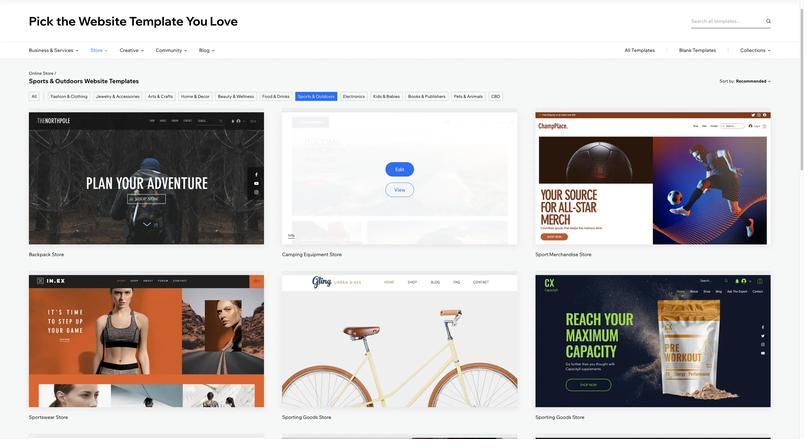 Task type: describe. For each thing, give the bounding box(es) containing it.
view for sporting goods store
[[647, 350, 659, 356]]

sportswear
[[29, 415, 55, 421]]

home & decor link
[[178, 92, 212, 101]]

recommended
[[736, 78, 766, 84]]

backpack store group
[[29, 108, 264, 258]]

jewelry
[[96, 94, 112, 99]]

crafts
[[161, 94, 173, 99]]

animals
[[467, 94, 483, 99]]

edit for backpack store
[[142, 167, 151, 173]]

backpack
[[29, 252, 51, 258]]

edit button for sport merchandise store
[[639, 162, 667, 177]]

outdoors for sports & outdoors website templates
[[55, 77, 83, 85]]

business & services
[[29, 47, 73, 53]]

all for all templates
[[625, 47, 630, 53]]

outdoors for sports & outdoors
[[316, 94, 335, 99]]

babies
[[386, 94, 400, 99]]

& for arts & crafts
[[157, 94, 160, 99]]

the
[[56, 13, 76, 28]]

& for fashion & clothing
[[67, 94, 70, 99]]

& for pets & animals
[[463, 94, 466, 99]]

creative
[[120, 47, 139, 53]]

sportswear store
[[29, 415, 68, 421]]

1 sports & outdoors website templates - sportswear store image from the top
[[29, 275, 264, 408]]

collections
[[740, 47, 766, 53]]

sports for sports & outdoors
[[298, 94, 311, 99]]

food & drinks
[[262, 94, 290, 99]]

blank templates link
[[679, 42, 716, 58]]

info
[[288, 233, 295, 238]]

decor
[[198, 94, 210, 99]]

merchandise
[[549, 252, 578, 258]]

sport
[[535, 252, 548, 258]]

jewelry & accessories link
[[93, 92, 142, 101]]

services
[[54, 47, 73, 53]]

templates for blank templates
[[693, 47, 716, 53]]

sporting goods store for sporting goods store group containing sporting goods store
[[282, 415, 331, 421]]

camping equipment store
[[282, 252, 342, 258]]

templates for all templates
[[631, 47, 655, 53]]

edit for sport merchandise store
[[649, 167, 658, 173]]

fashion & clothing
[[51, 94, 87, 99]]

online store /
[[29, 71, 56, 76]]

view button for sportswear store
[[132, 346, 161, 360]]

& for books & publishers
[[421, 94, 424, 99]]

Search search field
[[691, 14, 771, 28]]

camping equipment store group
[[282, 108, 517, 258]]

store inside backpack store group
[[52, 252, 64, 258]]

by:
[[729, 78, 735, 84]]

jewelry & accessories
[[96, 94, 140, 99]]

edit for sporting goods store
[[649, 330, 658, 336]]

sports & outdoors link
[[295, 92, 337, 101]]

pick the website template you love
[[29, 13, 238, 28]]

blank
[[679, 47, 692, 53]]

community
[[156, 47, 182, 53]]

/
[[54, 71, 56, 76]]

edit button for sportswear store
[[132, 325, 161, 340]]

beauty & wellness link
[[215, 92, 257, 101]]

& for sports & outdoors
[[312, 94, 315, 99]]

view for sport merchandise store
[[647, 187, 659, 193]]

all templates link
[[625, 42, 655, 58]]

pets & animals link
[[451, 92, 486, 101]]

1 goods from the left
[[303, 415, 318, 421]]

& for business & services
[[50, 47, 53, 53]]

cbd
[[491, 94, 500, 99]]

store inside camping equipment store group
[[330, 252, 342, 258]]

wellness
[[236, 94, 254, 99]]

clothing
[[71, 94, 87, 99]]

business
[[29, 47, 49, 53]]

fashion
[[51, 94, 66, 99]]

arts & crafts link
[[145, 92, 175, 101]]

all link
[[29, 92, 39, 101]]

info button
[[288, 233, 295, 239]]

sort by:
[[720, 78, 735, 84]]

home
[[181, 94, 193, 99]]

cbd link
[[489, 92, 503, 101]]

blog
[[199, 47, 210, 53]]

view inside camping equipment store group
[[394, 187, 405, 193]]

books
[[408, 94, 420, 99]]

template
[[129, 13, 184, 28]]

pets
[[454, 94, 462, 99]]

sports & outdoors
[[298, 94, 335, 99]]

kids & babies
[[373, 94, 400, 99]]

sporting goods store group containing edit
[[535, 271, 771, 421]]

& for kids & babies
[[383, 94, 386, 99]]

store inside sportswear store group
[[56, 415, 68, 421]]

view button for sporting goods store
[[639, 346, 667, 360]]

edit for sportswear store
[[142, 330, 151, 336]]



Task type: locate. For each thing, give the bounding box(es) containing it.
view button inside camping equipment store group
[[385, 183, 414, 197]]

view inside sport merchandise store group
[[647, 187, 659, 193]]

edit
[[142, 167, 151, 173], [395, 167, 404, 173], [649, 167, 658, 173], [142, 330, 151, 336], [649, 330, 658, 336]]

1 horizontal spatial sporting
[[535, 415, 555, 421]]

& inside categories by subject element
[[50, 47, 53, 53]]

1 vertical spatial website
[[84, 77, 108, 85]]

sporting goods store group containing sporting goods store
[[282, 271, 517, 421]]

1 vertical spatial sports
[[298, 94, 311, 99]]

edit inside camping equipment store group
[[395, 167, 404, 173]]

sports & outdoors website templates - backpack store image
[[29, 112, 264, 245]]

equipment
[[304, 252, 328, 258]]

edit button inside sport merchandise store group
[[639, 162, 667, 177]]

sports for sports & outdoors website templates
[[29, 77, 48, 85]]

store inside categories by subject element
[[90, 47, 103, 53]]

1 sporting goods store group from the left
[[282, 271, 517, 421]]

all inside all templates link
[[625, 47, 630, 53]]

2 horizontal spatial templates
[[693, 47, 716, 53]]

1 vertical spatial outdoors
[[316, 94, 335, 99]]

2 sporting goods store group from the left
[[535, 271, 771, 421]]

1 horizontal spatial templates
[[631, 47, 655, 53]]

0 horizontal spatial all
[[32, 94, 37, 99]]

edit inside sporting goods store group
[[649, 330, 658, 336]]

blank templates
[[679, 47, 716, 53]]

food & drinks link
[[260, 92, 292, 101]]

& for home & decor
[[194, 94, 197, 99]]

outdoors
[[55, 77, 83, 85], [316, 94, 335, 99]]

pick
[[29, 13, 54, 28]]

kids & babies link
[[370, 92, 402, 101]]

sporting for sporting goods store group containing edit
[[535, 415, 555, 421]]

home & decor
[[181, 94, 210, 99]]

edit button for backpack store
[[132, 162, 161, 177]]

1 horizontal spatial sporting goods store group
[[535, 271, 771, 421]]

view button inside sport merchandise store group
[[639, 183, 667, 197]]

camping
[[282, 252, 303, 258]]

edit button inside sportswear store group
[[132, 325, 161, 340]]

outdoors up fashion & clothing link
[[55, 77, 83, 85]]

edit inside backpack store group
[[142, 167, 151, 173]]

goods
[[303, 415, 318, 421], [556, 415, 571, 421]]

store inside sport merchandise store group
[[579, 252, 592, 258]]

sports
[[29, 77, 48, 85], [298, 94, 311, 99]]

all
[[625, 47, 630, 53], [32, 94, 37, 99]]

0 horizontal spatial sports
[[29, 77, 48, 85]]

1 horizontal spatial all
[[625, 47, 630, 53]]

all templates
[[625, 47, 655, 53]]

0 vertical spatial website
[[78, 13, 127, 28]]

0 vertical spatial sports & outdoors website templates - sportswear store image
[[29, 275, 264, 408]]

view for backpack store
[[141, 187, 152, 193]]

edit button inside sporting goods store group
[[639, 325, 667, 340]]

& for food & drinks
[[273, 94, 276, 99]]

view inside backpack store group
[[141, 187, 152, 193]]

pets & animals
[[454, 94, 483, 99]]

arts
[[148, 94, 156, 99]]

fashion & clothing link
[[48, 92, 90, 101]]

books & publishers link
[[405, 92, 448, 101]]

edit button for sporting goods store
[[639, 325, 667, 340]]

sporting for sporting goods store group containing sporting goods store
[[282, 415, 302, 421]]

all for all
[[32, 94, 37, 99]]

sports & outdoors website templates - sport merchandise store image
[[535, 112, 771, 245]]

0 horizontal spatial sporting
[[282, 415, 302, 421]]

1 horizontal spatial outdoors
[[316, 94, 335, 99]]

sporting goods store
[[282, 415, 331, 421], [535, 415, 584, 421]]

0 vertical spatial outdoors
[[55, 77, 83, 85]]

sporting goods store group
[[282, 271, 517, 421], [535, 271, 771, 421]]

0 horizontal spatial outdoors
[[55, 77, 83, 85]]

view button for sport merchandise store
[[639, 183, 667, 197]]

edit inside sport merchandise store group
[[649, 167, 658, 173]]

2 goods from the left
[[556, 415, 571, 421]]

view button
[[132, 183, 161, 197], [385, 183, 414, 197], [639, 183, 667, 197], [132, 346, 161, 360], [639, 346, 667, 360]]

templates
[[631, 47, 655, 53], [693, 47, 716, 53], [109, 77, 139, 85]]

sportswear store group
[[29, 271, 264, 421]]

categories. use the left and right arrow keys to navigate the menu element
[[0, 42, 800, 58]]

2 sports & outdoors website templates - sportswear store image from the top
[[29, 438, 264, 440]]

categories by subject element
[[29, 42, 215, 58]]

sporting
[[282, 415, 302, 421], [535, 415, 555, 421]]

sports & outdoors website templates - camping equipment store image
[[282, 112, 517, 245]]

all inside all link
[[32, 94, 37, 99]]

electronics link
[[340, 92, 367, 101]]

view button inside backpack store group
[[132, 183, 161, 197]]

sports & outdoors website templates
[[29, 77, 139, 85]]

sports & outdoors website templates - sportswear store image
[[29, 275, 264, 408], [29, 438, 264, 440]]

0 vertical spatial sports
[[29, 77, 48, 85]]

0 vertical spatial all
[[625, 47, 630, 53]]

sports & outdoors website templates - sporting goods store image
[[282, 275, 517, 408], [535, 275, 771, 408], [282, 438, 517, 440], [535, 438, 771, 440]]

&
[[50, 47, 53, 53], [50, 77, 54, 85], [67, 94, 70, 99], [112, 94, 115, 99], [157, 94, 160, 99], [194, 94, 197, 99], [233, 94, 236, 99], [273, 94, 276, 99], [312, 94, 315, 99], [383, 94, 386, 99], [421, 94, 424, 99], [463, 94, 466, 99]]

publishers
[[425, 94, 446, 99]]

beauty & wellness
[[218, 94, 254, 99]]

view button for backpack store
[[132, 183, 161, 197]]

food
[[262, 94, 272, 99]]

edit button inside backpack store group
[[132, 162, 161, 177]]

& for beauty & wellness
[[233, 94, 236, 99]]

view inside sportswear store group
[[141, 350, 152, 356]]

sport merchandise store
[[535, 252, 592, 258]]

generic categories element
[[625, 42, 771, 58]]

0 horizontal spatial sporting goods store
[[282, 415, 331, 421]]

love
[[210, 13, 238, 28]]

1 horizontal spatial sporting goods store
[[535, 415, 584, 421]]

sort
[[720, 78, 728, 84]]

outdoors left electronics
[[316, 94, 335, 99]]

outdoors inside sports & outdoors link
[[316, 94, 335, 99]]

you
[[186, 13, 208, 28]]

view for sportswear store
[[141, 350, 152, 356]]

0 horizontal spatial templates
[[109, 77, 139, 85]]

sport merchandise store group
[[535, 108, 771, 258]]

1 horizontal spatial sports
[[298, 94, 311, 99]]

1 sporting goods store from the left
[[282, 415, 331, 421]]

sports right the drinks
[[298, 94, 311, 99]]

1 horizontal spatial goods
[[556, 415, 571, 421]]

beauty
[[218, 94, 232, 99]]

online store link
[[29, 71, 53, 76]]

2 sporting from the left
[[535, 415, 555, 421]]

& for sports & outdoors website templates
[[50, 77, 54, 85]]

1 vertical spatial sports & outdoors website templates - sportswear store image
[[29, 438, 264, 440]]

books & publishers
[[408, 94, 446, 99]]

& inside 'link'
[[157, 94, 160, 99]]

view button inside sportswear store group
[[132, 346, 161, 360]]

kids
[[373, 94, 382, 99]]

edit button
[[132, 162, 161, 177], [385, 162, 414, 177], [639, 162, 667, 177], [132, 325, 161, 340], [639, 325, 667, 340]]

drinks
[[277, 94, 290, 99]]

1 vertical spatial all
[[32, 94, 37, 99]]

1 sporting from the left
[[282, 415, 302, 421]]

0 horizontal spatial sporting goods store group
[[282, 271, 517, 421]]

backpack store
[[29, 252, 64, 258]]

& for jewelry & accessories
[[112, 94, 115, 99]]

website
[[78, 13, 127, 28], [84, 77, 108, 85]]

accessories
[[116, 94, 140, 99]]

view inside sporting goods store group
[[647, 350, 659, 356]]

sporting goods store for sporting goods store group containing edit
[[535, 415, 584, 421]]

edit inside sportswear store group
[[142, 330, 151, 336]]

view
[[141, 187, 152, 193], [394, 187, 405, 193], [647, 187, 659, 193], [141, 350, 152, 356], [647, 350, 659, 356]]

arts & crafts
[[148, 94, 173, 99]]

2 sporting goods store from the left
[[535, 415, 584, 421]]

electronics
[[343, 94, 365, 99]]

sports down online store link
[[29, 77, 48, 85]]

None search field
[[691, 14, 771, 28]]

0 horizontal spatial goods
[[303, 415, 318, 421]]

online
[[29, 71, 42, 76]]

store
[[90, 47, 103, 53], [43, 71, 53, 76], [52, 252, 64, 258], [330, 252, 342, 258], [579, 252, 592, 258], [56, 415, 68, 421], [319, 415, 331, 421], [572, 415, 584, 421]]



Task type: vqa. For each thing, say whether or not it's contained in the screenshot.
templates for Blank Templates
yes



